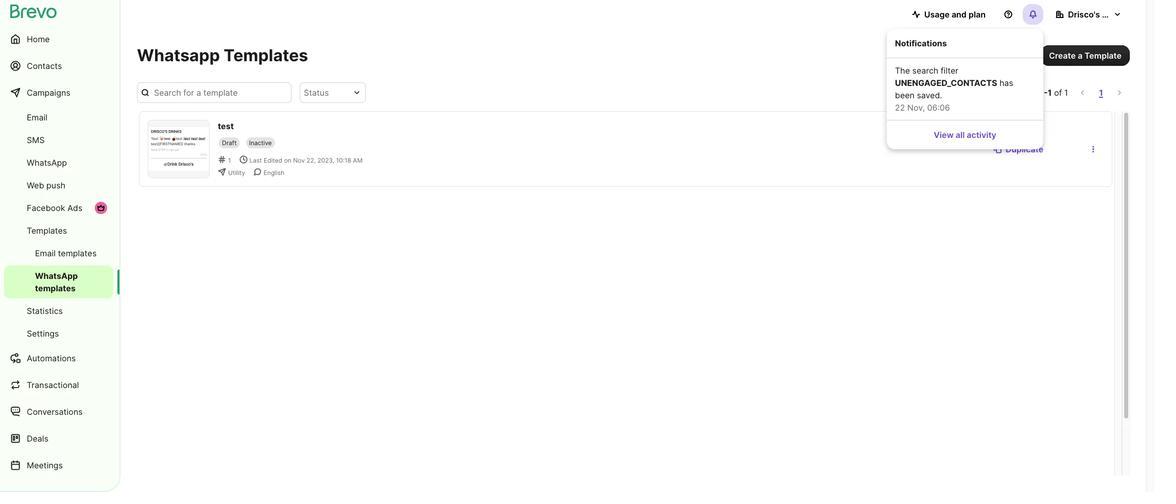 Task type: vqa. For each thing, say whether or not it's contained in the screenshot.
Thursday, 23 November 2023 cell
no



Task type: describe. For each thing, give the bounding box(es) containing it.
plan
[[969, 9, 986, 20]]

10:18
[[336, 157, 351, 164]]

usage
[[924, 9, 950, 20]]

email for email
[[27, 112, 47, 123]]

drisco's drinks button
[[1048, 4, 1130, 25]]

view all activity
[[934, 130, 996, 140]]

has been saved. 22 nov, 06:06
[[895, 78, 1013, 113]]

the
[[895, 65, 910, 76]]

last
[[250, 157, 262, 164]]

web
[[27, 180, 44, 191]]

filter
[[941, 65, 959, 76]]

home
[[27, 34, 50, 44]]

drisco's
[[1068, 9, 1100, 20]]

create
[[1049, 50, 1076, 61]]

contacts
[[27, 61, 62, 71]]

drinks
[[1102, 9, 1128, 20]]

view
[[934, 130, 954, 140]]

1 horizontal spatial templates
[[224, 45, 308, 65]]

meetings link
[[4, 453, 113, 478]]

am
[[353, 157, 363, 164]]

duplicate button
[[985, 139, 1052, 159]]

1 inside button
[[1099, 88, 1103, 98]]

settings
[[27, 329, 59, 339]]

templates for email templates
[[58, 248, 97, 259]]

statistics
[[27, 306, 63, 316]]

22
[[895, 102, 905, 113]]

1 left the of
[[1048, 88, 1052, 98]]

has
[[1000, 78, 1013, 88]]

Search for a template search field
[[137, 82, 292, 103]]

usage and plan
[[924, 9, 986, 20]]

create a template button
[[1041, 45, 1130, 66]]

conversations
[[27, 407, 83, 417]]

email for email templates
[[35, 248, 56, 259]]

drisco's drinks
[[1068, 9, 1128, 20]]

whatsapp
[[137, 45, 220, 65]]

email link
[[4, 107, 113, 128]]

web push link
[[4, 175, 113, 196]]

left___rvooi image
[[97, 204, 105, 212]]

whatsapp templates
[[35, 271, 78, 294]]

contacts link
[[4, 54, 113, 78]]

automations
[[27, 353, 76, 364]]

1 up utility in the top of the page
[[228, 157, 231, 164]]

web push
[[27, 180, 65, 191]]

1 button
[[1097, 85, 1105, 100]]

email templates link
[[4, 243, 113, 264]]

duplicate
[[1006, 144, 1044, 154]]

sms link
[[4, 130, 113, 150]]

nov,
[[907, 102, 925, 113]]

list_thumbnail image
[[148, 121, 209, 178]]

and
[[952, 9, 967, 20]]



Task type: locate. For each thing, give the bounding box(es) containing it.
deals link
[[4, 426, 113, 451]]

1 vertical spatial whatsapp
[[35, 271, 78, 281]]

1 right the of
[[1064, 88, 1068, 98]]

email up "sms"
[[27, 112, 47, 123]]

whatsapp inside whatsapp templates link
[[35, 271, 78, 281]]

transactional
[[27, 380, 79, 390]]

templates
[[58, 248, 97, 259], [35, 283, 76, 294]]

usage and plan button
[[904, 4, 994, 25]]

1-
[[1040, 88, 1048, 98]]

1-1 of 1
[[1040, 88, 1068, 98]]

sms
[[27, 135, 45, 145]]

on
[[284, 157, 291, 164]]

1 down template
[[1099, 88, 1103, 98]]

campaigns
[[27, 88, 70, 98]]

whatsapp down email templates link
[[35, 271, 78, 281]]

home link
[[4, 27, 113, 52]]

facebook
[[27, 203, 65, 213]]

1 vertical spatial email
[[35, 248, 56, 259]]

1
[[1048, 88, 1052, 98], [1064, 88, 1068, 98], [1099, 88, 1103, 98], [228, 157, 231, 164]]

view all activity link
[[891, 125, 1039, 145]]

22,
[[307, 157, 316, 164]]

template
[[1085, 50, 1122, 61]]

0 vertical spatial email
[[27, 112, 47, 123]]

all
[[956, 130, 965, 140]]

0 vertical spatial templates
[[224, 45, 308, 65]]

facebook ads link
[[4, 198, 113, 218]]

transactional link
[[4, 373, 113, 398]]

templates inside "whatsapp templates"
[[35, 283, 76, 294]]

templates up the statistics link
[[35, 283, 76, 294]]

utility
[[228, 169, 245, 177]]

last edited on  nov 22, 2023, 10:18 am
[[250, 157, 363, 164]]

of
[[1054, 88, 1062, 98]]

email templates
[[35, 248, 97, 259]]

draft
[[222, 139, 237, 147]]

whatsapp for whatsapp templates
[[35, 271, 78, 281]]

whatsapp templates
[[137, 45, 308, 65]]

saved.
[[917, 90, 942, 100]]

templates
[[224, 45, 308, 65], [27, 226, 67, 236]]

status
[[304, 88, 329, 98]]

templates inside email templates link
[[58, 248, 97, 259]]

nov
[[293, 157, 305, 164]]

statistics link
[[4, 301, 113, 321]]

2023,
[[318, 157, 334, 164]]

0 vertical spatial templates
[[58, 248, 97, 259]]

1 vertical spatial templates
[[35, 283, 76, 294]]

notifications
[[895, 38, 947, 48]]

0 vertical spatial whatsapp
[[27, 158, 67, 168]]

whatsapp up web push
[[27, 158, 67, 168]]

campaigns link
[[4, 80, 113, 105]]

templates down templates link
[[58, 248, 97, 259]]

automations link
[[4, 346, 113, 371]]

0 horizontal spatial templates
[[27, 226, 67, 236]]

06:06
[[927, 102, 950, 113]]

templates link
[[4, 220, 113, 241]]

english
[[264, 169, 285, 177]]

meetings
[[27, 460, 63, 471]]

deals
[[27, 434, 48, 444]]

email down templates link
[[35, 248, 56, 259]]

whatsapp for whatsapp
[[27, 158, 67, 168]]

search
[[912, 65, 939, 76]]

conversations link
[[4, 400, 113, 424]]

activity
[[967, 130, 996, 140]]

1 vertical spatial templates
[[27, 226, 67, 236]]

whatsapp templates link
[[4, 266, 113, 299]]

the search filter unengaged_contacts
[[895, 65, 997, 88]]

edited
[[264, 157, 282, 164]]

been
[[895, 90, 915, 100]]

facebook ads
[[27, 203, 82, 213]]

templates for whatsapp templates
[[35, 283, 76, 294]]

email
[[27, 112, 47, 123], [35, 248, 56, 259]]

settings link
[[4, 323, 113, 344]]

create a template
[[1049, 50, 1122, 61]]

inactive
[[249, 139, 272, 147]]

a
[[1078, 50, 1083, 61]]

whatsapp inside whatsapp link
[[27, 158, 67, 168]]

unengaged_contacts
[[895, 78, 997, 88]]

whatsapp
[[27, 158, 67, 168], [35, 271, 78, 281]]

ads
[[67, 203, 82, 213]]

status button
[[300, 82, 366, 103]]

push
[[46, 180, 65, 191]]

whatsapp link
[[4, 152, 113, 173]]

test
[[218, 121, 234, 131]]



